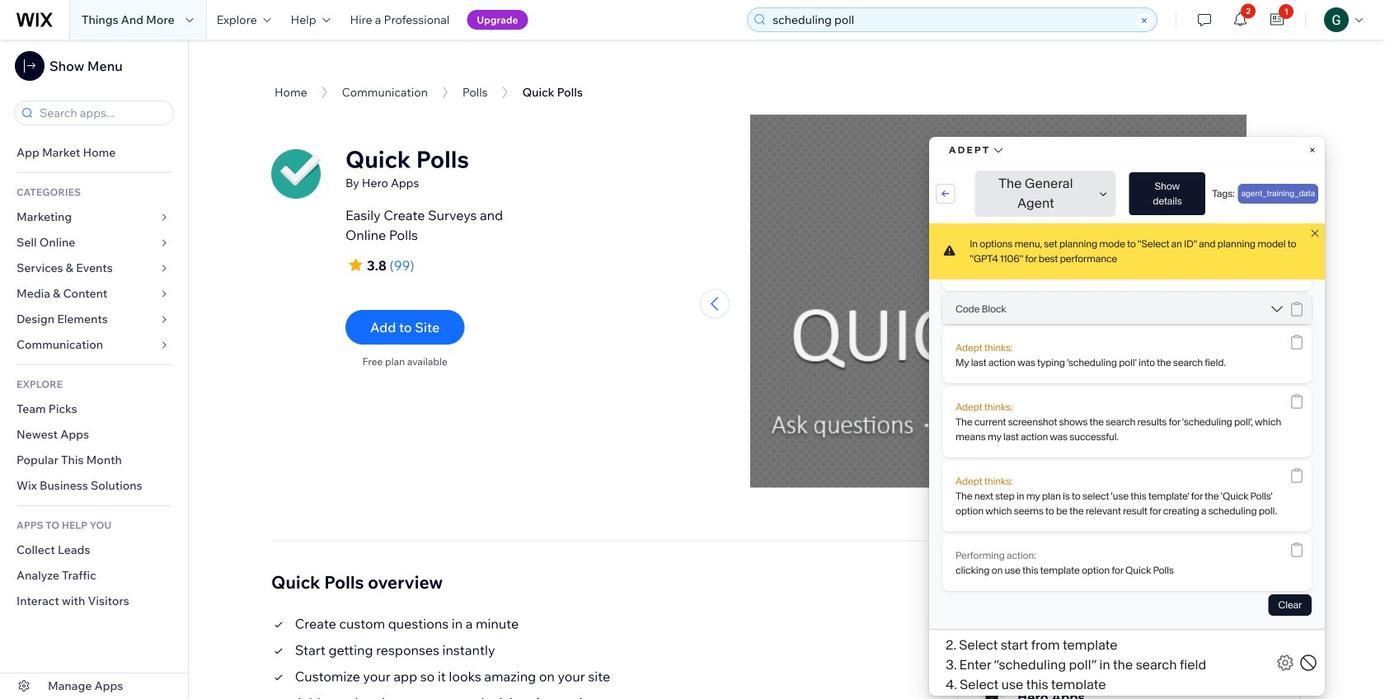 Task type: vqa. For each thing, say whether or not it's contained in the screenshot.
My
no



Task type: describe. For each thing, give the bounding box(es) containing it.
quick polls logo image
[[271, 149, 321, 199]]

developed by hero apps image
[[978, 675, 1007, 699]]

quick polls preview 0 image
[[750, 115, 1246, 496]]

Search apps... field
[[35, 101, 168, 124]]



Task type: locate. For each thing, give the bounding box(es) containing it.
Search for tools, apps, help & more... field
[[768, 8, 1135, 31]]

sidebar element
[[0, 40, 189, 699]]



